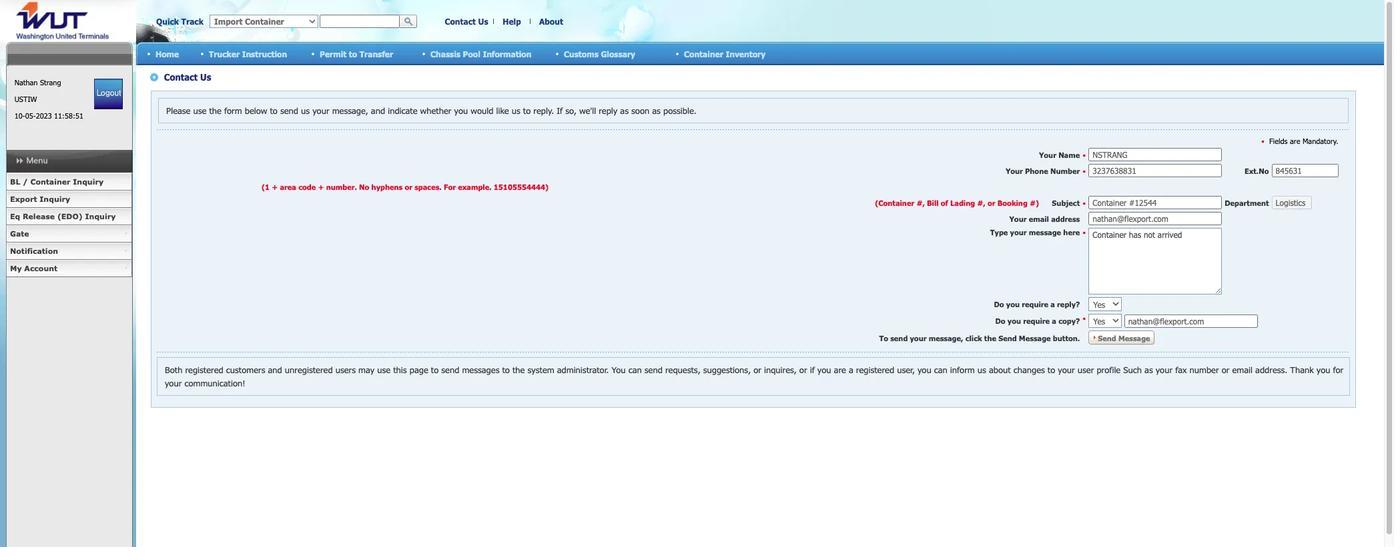 Task type: describe. For each thing, give the bounding box(es) containing it.
05-
[[25, 111, 36, 120]]

help link
[[503, 17, 521, 26]]

bl / container inquiry link
[[6, 174, 132, 191]]

information
[[483, 49, 531, 58]]

gate link
[[6, 226, 132, 243]]

login image
[[94, 79, 123, 109]]

about
[[539, 17, 563, 26]]

10-05-2023 11:58:51
[[14, 111, 83, 120]]

about link
[[539, 17, 563, 26]]

notification
[[10, 247, 58, 256]]

trucker
[[209, 49, 240, 58]]

quick
[[156, 17, 179, 26]]

inventory
[[726, 49, 766, 58]]

export inquiry link
[[6, 191, 132, 208]]

permit to transfer
[[320, 49, 393, 58]]

inquiry for container
[[73, 178, 104, 186]]

help
[[503, 17, 521, 26]]

nathan strang
[[14, 78, 61, 87]]

customs glossary
[[564, 49, 635, 58]]

release
[[23, 212, 55, 221]]

chassis
[[430, 49, 460, 58]]

inquiry for (edo)
[[85, 212, 116, 221]]

account
[[24, 264, 57, 273]]

inquiry inside export inquiry link
[[40, 195, 70, 204]]

quick track
[[156, 17, 203, 26]]

my account link
[[6, 260, 132, 278]]

gate
[[10, 230, 29, 238]]

eq
[[10, 212, 20, 221]]



Task type: vqa. For each thing, say whether or not it's contained in the screenshot.
export inquiry link
yes



Task type: locate. For each thing, give the bounding box(es) containing it.
eq release (edo) inquiry link
[[6, 208, 132, 226]]

container
[[684, 49, 723, 58], [30, 178, 70, 186]]

1 vertical spatial inquiry
[[40, 195, 70, 204]]

instruction
[[242, 49, 287, 58]]

11:58:51
[[54, 111, 83, 120]]

inquiry
[[73, 178, 104, 186], [40, 195, 70, 204], [85, 212, 116, 221]]

/
[[23, 178, 28, 186]]

inquiry down bl / container inquiry
[[40, 195, 70, 204]]

chassis pool information
[[430, 49, 531, 58]]

home
[[155, 49, 179, 58]]

contact
[[445, 17, 476, 26]]

glossary
[[601, 49, 635, 58]]

my
[[10, 264, 22, 273]]

0 vertical spatial inquiry
[[73, 178, 104, 186]]

customs
[[564, 49, 599, 58]]

ustiw
[[14, 95, 37, 103]]

us
[[478, 17, 488, 26]]

0 vertical spatial container
[[684, 49, 723, 58]]

contact us link
[[445, 17, 488, 26]]

strang
[[40, 78, 61, 87]]

container up export inquiry on the left top of page
[[30, 178, 70, 186]]

trucker instruction
[[209, 49, 287, 58]]

2023
[[36, 111, 52, 120]]

contact us
[[445, 17, 488, 26]]

nathan
[[14, 78, 38, 87]]

export inquiry
[[10, 195, 70, 204]]

transfer
[[359, 49, 393, 58]]

inquiry right the (edo)
[[85, 212, 116, 221]]

container inventory
[[684, 49, 766, 58]]

inquiry inside bl / container inquiry link
[[73, 178, 104, 186]]

to
[[349, 49, 357, 58]]

inquiry inside 'eq release (edo) inquiry' link
[[85, 212, 116, 221]]

track
[[181, 17, 203, 26]]

None text field
[[320, 15, 400, 28]]

10-
[[14, 111, 25, 120]]

inquiry up export inquiry link
[[73, 178, 104, 186]]

1 horizontal spatial container
[[684, 49, 723, 58]]

notification link
[[6, 243, 132, 260]]

my account
[[10, 264, 57, 273]]

bl / container inquiry
[[10, 178, 104, 186]]

(edo)
[[57, 212, 83, 221]]

1 vertical spatial container
[[30, 178, 70, 186]]

container left inventory
[[684, 49, 723, 58]]

eq release (edo) inquiry
[[10, 212, 116, 221]]

export
[[10, 195, 37, 204]]

0 horizontal spatial container
[[30, 178, 70, 186]]

bl
[[10, 178, 20, 186]]

permit
[[320, 49, 347, 58]]

2 vertical spatial inquiry
[[85, 212, 116, 221]]

pool
[[463, 49, 480, 58]]



